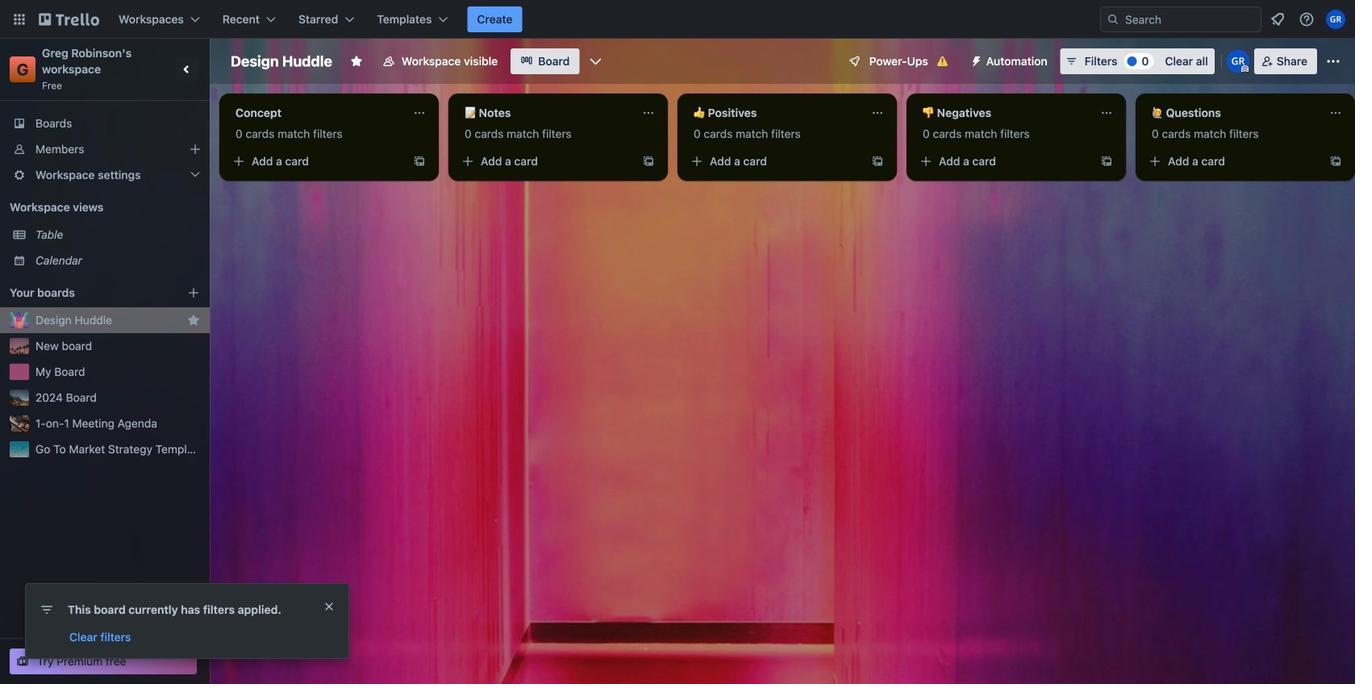 Task type: vqa. For each thing, say whether or not it's contained in the screenshot.
'No Visible Cards. You Must Be Added To A Card For It To Appear Here.'
no



Task type: locate. For each thing, give the bounding box(es) containing it.
2 horizontal spatial create from template… image
[[1330, 155, 1343, 168]]

alert
[[26, 584, 349, 659]]

create from template… image
[[413, 155, 426, 168], [1101, 155, 1114, 168]]

0 horizontal spatial create from template… image
[[413, 155, 426, 168]]

1 horizontal spatial create from template… image
[[872, 155, 885, 168]]

None text field
[[684, 100, 865, 126]]

0 notifications image
[[1269, 10, 1288, 29]]

search image
[[1107, 13, 1120, 26]]

greg robinson (gregrobinson96) image
[[1327, 10, 1346, 29]]

back to home image
[[39, 6, 99, 32]]

1 horizontal spatial create from template… image
[[1101, 155, 1114, 168]]

customize views image
[[588, 53, 604, 69]]

Search field
[[1120, 8, 1262, 31]]

0 horizontal spatial create from template… image
[[642, 155, 655, 168]]

None text field
[[226, 100, 407, 126], [455, 100, 636, 126], [914, 100, 1094, 126], [1143, 100, 1324, 126], [226, 100, 407, 126], [455, 100, 636, 126], [914, 100, 1094, 126], [1143, 100, 1324, 126]]

1 create from template… image from the left
[[413, 155, 426, 168]]

2 create from template… image from the left
[[872, 155, 885, 168]]

3 create from template… image from the left
[[1330, 155, 1343, 168]]

create from template… image
[[642, 155, 655, 168], [872, 155, 885, 168], [1330, 155, 1343, 168]]



Task type: describe. For each thing, give the bounding box(es) containing it.
your boards with 6 items element
[[10, 283, 163, 303]]

this member is an admin of this board. image
[[1242, 65, 1249, 73]]

starred icon image
[[187, 314, 200, 327]]

primary element
[[0, 0, 1356, 39]]

greg robinson (gregrobinson96) image
[[1227, 50, 1250, 73]]

dismiss flag image
[[323, 600, 336, 613]]

2 create from template… image from the left
[[1101, 155, 1114, 168]]

open information menu image
[[1299, 11, 1316, 27]]

show menu image
[[1326, 53, 1342, 69]]

Board name text field
[[223, 48, 341, 74]]

1 create from template… image from the left
[[642, 155, 655, 168]]

sm image
[[964, 48, 987, 71]]

add board image
[[187, 287, 200, 299]]

star or unstar board image
[[350, 55, 363, 68]]

workspace navigation collapse icon image
[[176, 58, 199, 81]]



